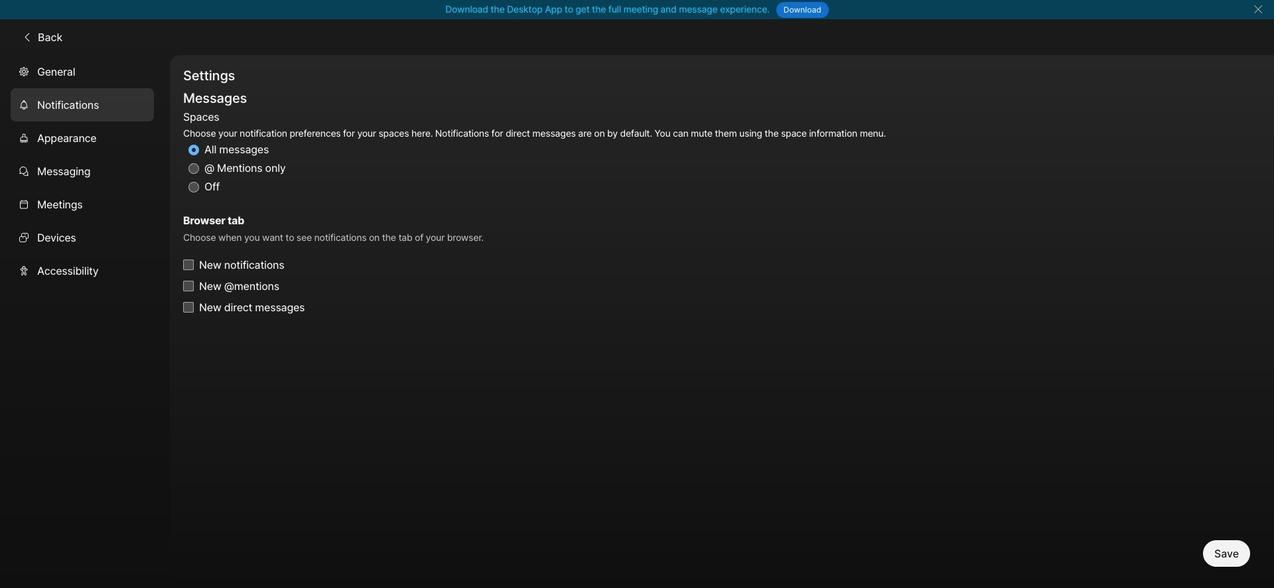 Task type: describe. For each thing, give the bounding box(es) containing it.
Off radio
[[188, 182, 199, 192]]

general tab
[[11, 55, 154, 88]]

All messages radio
[[188, 145, 199, 155]]

cancel_16 image
[[1253, 4, 1264, 15]]

notifications tab
[[11, 88, 154, 121]]



Task type: vqa. For each thing, say whether or not it's contained in the screenshot.
all messages 'radio'
yes



Task type: locate. For each thing, give the bounding box(es) containing it.
devices tab
[[11, 221, 154, 254]]

accessibility tab
[[11, 254, 154, 287]]

messaging tab
[[11, 154, 154, 187]]

@ Mentions only radio
[[188, 163, 199, 174]]

option group
[[183, 108, 886, 196]]

meetings tab
[[11, 187, 154, 221]]

settings navigation
[[0, 55, 170, 588]]

appearance tab
[[11, 121, 154, 154]]



